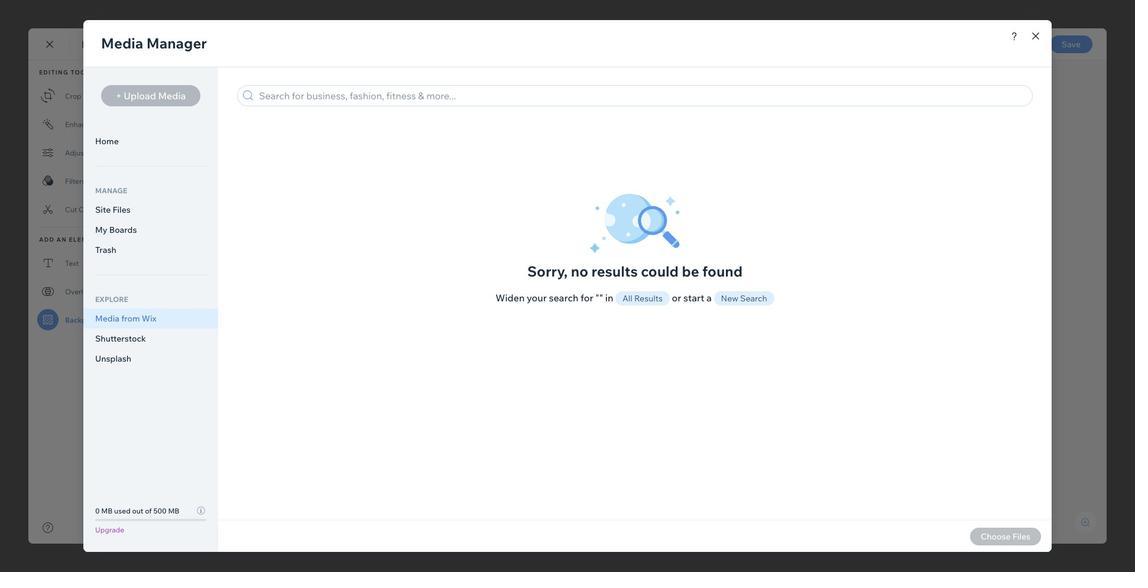 Task type: locate. For each thing, give the bounding box(es) containing it.
a
[[232, 9, 236, 20]]

1 test from the left
[[390, 546, 404, 560]]

site
[[73, 9, 88, 20]]

monetize
[[11, 350, 42, 359]]

Add a Catchy Title text field
[[371, 109, 796, 131]]

preview
[[985, 40, 1015, 50]]

notes
[[1086, 72, 1109, 83]]

test
[[390, 546, 404, 560], [407, 546, 421, 560], [424, 546, 438, 560]]

2 test from the left
[[407, 546, 421, 560]]

hire
[[214, 9, 230, 20]]

tags
[[19, 300, 34, 309]]

back button
[[14, 39, 47, 50]]

categories button
[[8, 224, 44, 259]]

3 test from the left
[[424, 546, 438, 560]]

test
[[371, 546, 386, 560]]

upgrade button
[[298, 7, 342, 21]]

testx
[[441, 546, 460, 560]]

paragraph button
[[377, 68, 431, 85]]

menu
[[0, 67, 53, 415]]

0 horizontal spatial test
[[390, 546, 404, 560]]

paragraph
[[379, 71, 419, 82]]

1 horizontal spatial test
[[407, 546, 421, 560]]

2 horizontal spatial test
[[424, 546, 438, 560]]

marble te image
[[371, 193, 809, 494]]

preview button
[[985, 40, 1015, 50]]

test test test test testx
[[371, 546, 460, 560]]

notes button
[[1065, 69, 1113, 85]]

add
[[19, 101, 33, 110]]



Task type: vqa. For each thing, say whether or not it's contained in the screenshot.
1st the "test" from right
yes



Task type: describe. For each thing, give the bounding box(es) containing it.
categories
[[8, 250, 44, 259]]

seo button
[[16, 174, 37, 209]]

back
[[28, 39, 47, 50]]

tags button
[[16, 273, 37, 309]]

explore
[[118, 9, 147, 20]]

my
[[59, 9, 71, 20]]

publish button
[[1033, 35, 1096, 54]]

translate
[[11, 399, 41, 408]]

publish
[[1050, 39, 1079, 50]]

help
[[171, 9, 190, 20]]

add button
[[16, 75, 37, 110]]

professional
[[238, 9, 285, 20]]

upgrade
[[305, 9, 335, 18]]

help button
[[164, 0, 207, 28]]

hire a professional link
[[207, 0, 293, 28]]

translate button
[[11, 373, 41, 408]]

hire a professional
[[214, 9, 285, 20]]

seo
[[19, 201, 34, 209]]

settings button
[[12, 124, 40, 160]]

Search for tools, apps, help & more... field
[[700, 6, 973, 22]]

menu containing add
[[0, 67, 53, 415]]

settings
[[12, 151, 40, 160]]

my site
[[59, 9, 88, 20]]

monetize button
[[11, 323, 42, 359]]



